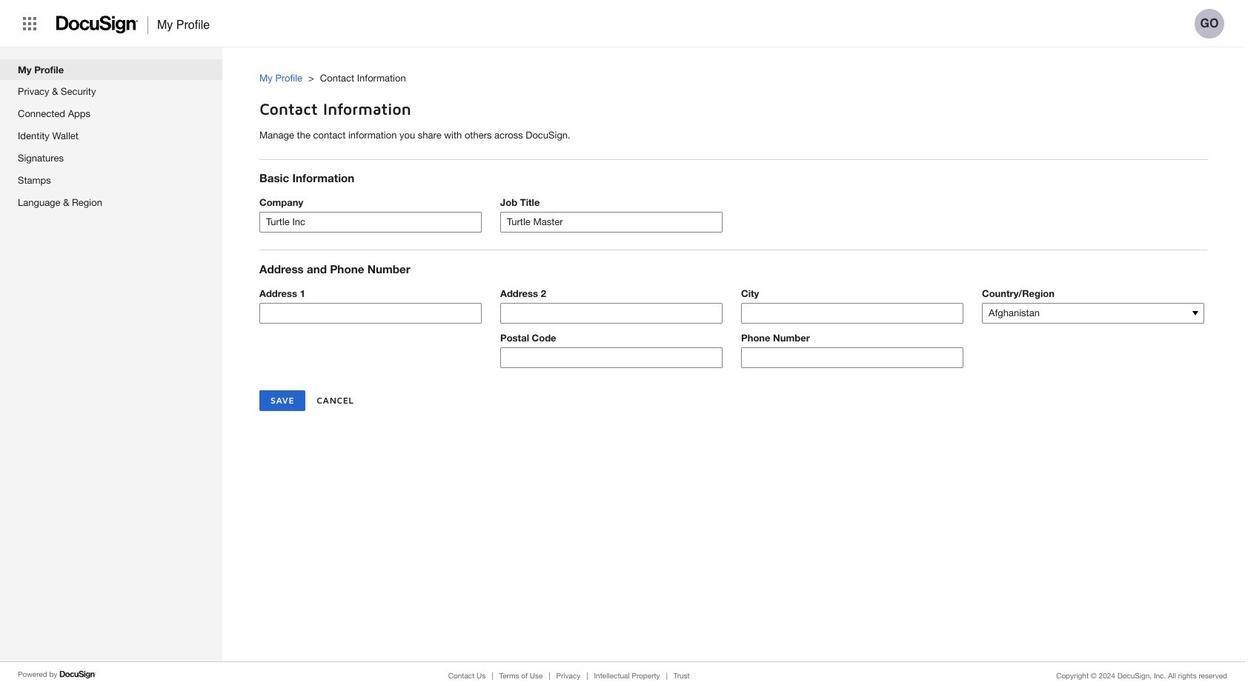 Task type: locate. For each thing, give the bounding box(es) containing it.
1 vertical spatial docusign image
[[60, 669, 97, 681]]

None text field
[[260, 213, 481, 232], [501, 213, 722, 232], [742, 304, 963, 323], [501, 348, 722, 368], [742, 348, 963, 368], [260, 213, 481, 232], [501, 213, 722, 232], [742, 304, 963, 323], [501, 348, 722, 368], [742, 348, 963, 368]]

None text field
[[260, 304, 481, 323], [501, 304, 722, 323], [260, 304, 481, 323], [501, 304, 722, 323]]

0 vertical spatial docusign image
[[56, 11, 139, 38]]

docusign image
[[56, 11, 139, 38], [60, 669, 97, 681]]



Task type: describe. For each thing, give the bounding box(es) containing it.
breadcrumb region
[[259, 57, 1245, 89]]



